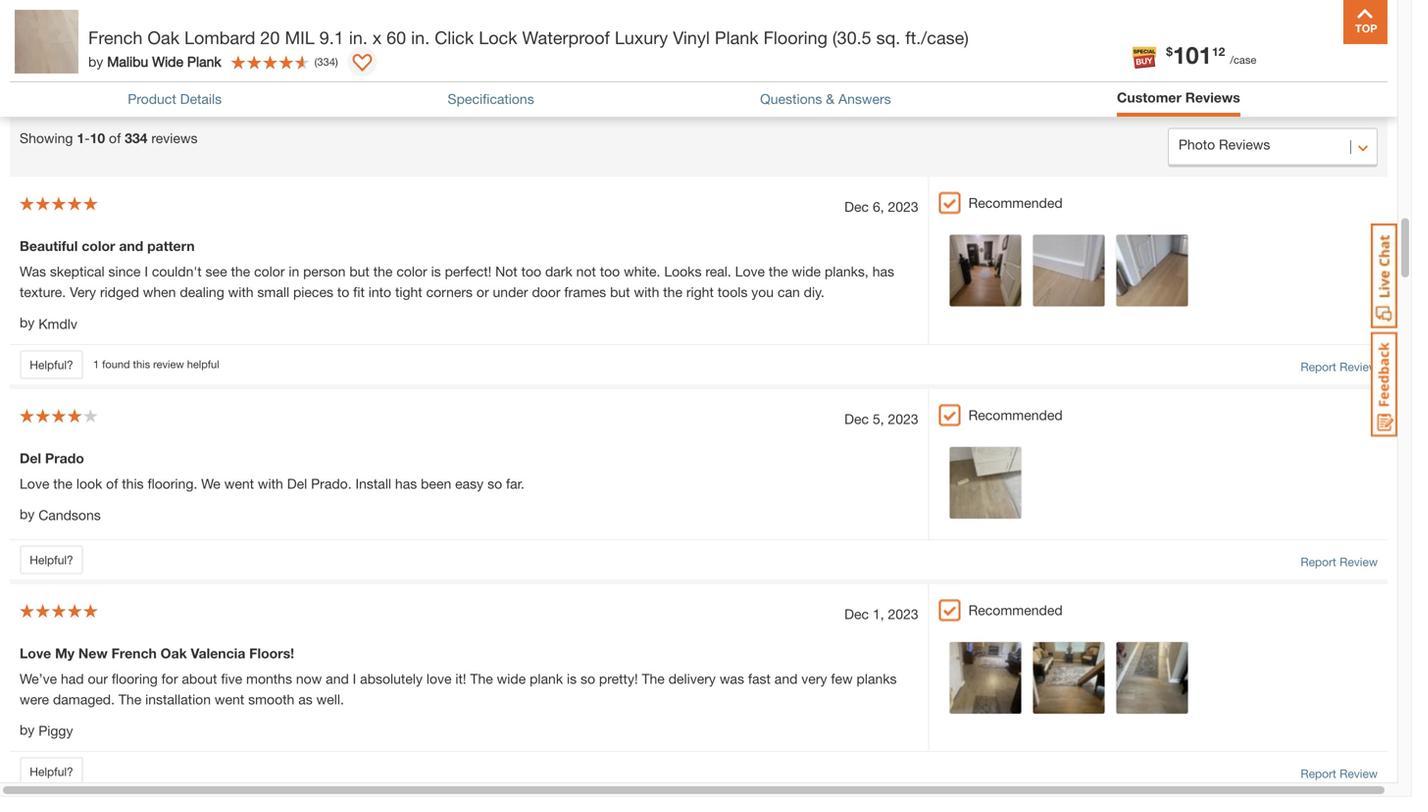 Task type: vqa. For each thing, say whether or not it's contained in the screenshot.
the right The 4.60"
no



Task type: locate. For each thing, give the bounding box(es) containing it.
2 vertical spatial report review button
[[1301, 765, 1378, 783]]

review
[[1340, 360, 1378, 374], [1340, 555, 1378, 569], [1340, 767, 1378, 781]]

0 horizontal spatial but
[[350, 263, 370, 279]]

customer reviews
[[1117, 89, 1241, 105]]

1 report review button from the top
[[1301, 358, 1378, 376]]

1 vertical spatial review
[[1340, 555, 1378, 569]]

( 334 )
[[315, 55, 338, 68]]

x
[[373, 27, 382, 48]]

1 inside button
[[603, 83, 610, 99]]

helpful? button
[[20, 350, 83, 379], [20, 545, 83, 575], [20, 758, 83, 787]]

and right fast
[[775, 671, 798, 687]]

1 vertical spatial report review
[[1301, 555, 1378, 569]]

2 vertical spatial helpful? button
[[20, 758, 83, 787]]

0 vertical spatial 2023
[[888, 199, 919, 215]]

1 vertical spatial so
[[581, 671, 596, 687]]

love up you
[[735, 263, 765, 279]]

but up fit
[[350, 263, 370, 279]]

1 vertical spatial report
[[1301, 555, 1337, 569]]

love inside beautiful color and pattern was skeptical since i couldn't see the color in person but the color is perfect! not too dark not too white. looks real. love the wide planks, has texture. very ridged when dealing with small pieces to fit into tight corners or under door frames but with the right tools you can diy.
[[735, 263, 765, 279]]

of inside del prado love the look of this flooring. we went with del prado. install has been easy so far.
[[106, 476, 118, 492]]

0 horizontal spatial and
[[119, 238, 143, 254]]

in.
[[349, 27, 368, 48], [411, 27, 430, 48]]

1 horizontal spatial plank
[[715, 27, 759, 48]]

1 vertical spatial oak
[[161, 645, 187, 661]]

0 horizontal spatial too
[[522, 263, 542, 279]]

has left been on the bottom
[[395, 476, 417, 492]]

1 vertical spatial this
[[122, 476, 144, 492]]

the down the prado
[[53, 476, 73, 492]]

customer reviews button
[[1117, 87, 1241, 112], [1117, 87, 1241, 108]]

2 vertical spatial report
[[1301, 767, 1337, 781]]

by inside the by candsons
[[20, 506, 35, 522]]

5 button
[[364, 69, 411, 108]]

plank
[[530, 671, 563, 687]]

1 report review from the top
[[1301, 360, 1378, 374]]

french up the flooring
[[111, 645, 157, 661]]

0 horizontal spatial 334
[[125, 130, 148, 146]]

1 horizontal spatial has
[[873, 263, 895, 279]]

1 vertical spatial helpful? button
[[20, 545, 83, 575]]

specifications button
[[448, 89, 534, 109], [448, 89, 534, 109]]

0 vertical spatial wide
[[792, 263, 821, 279]]

0 vertical spatial 1
[[603, 83, 610, 99]]

helpful? button down the by candsons
[[20, 545, 83, 575]]

found
[[102, 358, 130, 371]]

3 report from the top
[[1301, 767, 1337, 781]]

2023
[[888, 199, 919, 215], [888, 411, 919, 427], [888, 606, 919, 622]]

by
[[88, 53, 103, 70], [20, 314, 35, 330], [20, 506, 35, 522], [20, 722, 35, 738]]

by left kmdlv
[[20, 314, 35, 330]]

so inside "love my new french oak valencia floors! we've had our flooring for about five months now and i absolutely love it! the wide plank is so pretty! the delivery was fast and very few planks were damaged. the installation went smooth as well."
[[581, 671, 596, 687]]

334
[[317, 55, 335, 68], [125, 130, 148, 146]]

i left absolutely
[[353, 671, 356, 687]]

went inside del prado love the look of this flooring. we went with del prado. install has been easy so far.
[[224, 476, 254, 492]]

1 horizontal spatial 1
[[93, 358, 99, 371]]

1 horizontal spatial with
[[258, 476, 283, 492]]

report review button for and
[[1301, 765, 1378, 783]]

3
[[489, 83, 497, 99]]

with inside del prado love the look of this flooring. we went with del prado. install has been easy so far.
[[258, 476, 283, 492]]

color up tight
[[397, 263, 427, 279]]

1 vertical spatial went
[[215, 691, 244, 708]]

0 vertical spatial oak
[[147, 27, 180, 48]]

1 vertical spatial love
[[20, 476, 49, 492]]

and up since
[[119, 238, 143, 254]]

lock
[[479, 27, 518, 48]]

1 for 1
[[603, 83, 610, 99]]

0 vertical spatial but
[[350, 263, 370, 279]]

in
[[289, 263, 299, 279]]

2 horizontal spatial color
[[397, 263, 427, 279]]

the right the it!
[[470, 671, 493, 687]]

went down "five"
[[215, 691, 244, 708]]

1 horizontal spatial but
[[610, 284, 630, 300]]

our
[[88, 671, 108, 687]]

2023 right 1,
[[888, 606, 919, 622]]

prado
[[45, 450, 84, 466]]

0 vertical spatial i
[[145, 263, 148, 279]]

color
[[82, 238, 115, 254], [254, 263, 285, 279], [397, 263, 427, 279]]

feedback link image
[[1371, 332, 1398, 438]]

of right look
[[106, 476, 118, 492]]

is right plank
[[567, 671, 577, 687]]

2 vertical spatial 1
[[93, 358, 99, 371]]

by for by malibu wide plank
[[88, 53, 103, 70]]

2 vertical spatial review
[[1340, 767, 1378, 781]]

0 horizontal spatial in.
[[349, 27, 368, 48]]

1 vertical spatial del
[[287, 476, 307, 492]]

2 too from the left
[[600, 263, 620, 279]]

2 dec from the top
[[845, 411, 869, 427]]

report review button
[[1301, 358, 1378, 376], [1301, 553, 1378, 571], [1301, 765, 1378, 783]]

helpful? down piggy "button"
[[30, 765, 73, 779]]

by inside by piggy
[[20, 722, 35, 738]]

by left malibu
[[88, 53, 103, 70]]

frames
[[564, 284, 606, 300]]

1 helpful? from the top
[[30, 358, 73, 372]]

1 horizontal spatial in.
[[411, 27, 430, 48]]

plank down 'lombard'
[[187, 53, 221, 70]]

0 vertical spatial dec
[[845, 199, 869, 215]]

pretty!
[[599, 671, 638, 687]]

sq.
[[877, 27, 901, 48]]

looks
[[664, 263, 702, 279]]

3 helpful? from the top
[[30, 765, 73, 779]]

kmdlv
[[38, 316, 77, 332]]

1 recommended from the top
[[969, 195, 1063, 211]]

2 recommended from the top
[[969, 407, 1063, 423]]

0 horizontal spatial 1
[[77, 130, 84, 146]]

product details
[[128, 91, 222, 107]]

by left piggy
[[20, 722, 35, 738]]

oak
[[147, 27, 180, 48], [161, 645, 187, 661]]

helpful? for my
[[30, 765, 73, 779]]

0 horizontal spatial color
[[82, 238, 115, 254]]

or
[[477, 284, 489, 300]]

this left flooring.
[[122, 476, 144, 492]]

3 review from the top
[[1340, 767, 1378, 781]]

door
[[532, 284, 561, 300]]

0 horizontal spatial has
[[395, 476, 417, 492]]

french
[[88, 27, 143, 48], [111, 645, 157, 661]]

3 report review button from the top
[[1301, 765, 1378, 783]]

0 vertical spatial love
[[735, 263, 765, 279]]

waterproof
[[522, 27, 610, 48]]

1 vertical spatial 2023
[[888, 411, 919, 427]]

in. left the "x"
[[349, 27, 368, 48]]

2 review from the top
[[1340, 555, 1378, 569]]

in. right 60
[[411, 27, 430, 48]]

1 vertical spatial plank
[[187, 53, 221, 70]]

this right found
[[133, 358, 150, 371]]

0 vertical spatial report review button
[[1301, 358, 1378, 376]]

0 horizontal spatial so
[[488, 476, 502, 492]]

under
[[493, 284, 528, 300]]

dec left 5, on the right bottom
[[845, 411, 869, 427]]

1,
[[873, 606, 885, 622]]

color up skeptical
[[82, 238, 115, 254]]

1 vertical spatial of
[[106, 476, 118, 492]]

2 helpful? button from the top
[[20, 545, 83, 575]]

so left 'far.'
[[488, 476, 502, 492]]

by candsons
[[20, 506, 101, 524]]

helpful? button down kmdlv button
[[20, 350, 83, 379]]

small
[[257, 284, 290, 300]]

2 helpful? from the top
[[30, 553, 73, 567]]

we
[[201, 476, 221, 492]]

the down the flooring
[[119, 691, 141, 708]]

by piggy
[[20, 722, 73, 739]]

2023 right 5, on the right bottom
[[888, 411, 919, 427]]

1 dec from the top
[[845, 199, 869, 215]]

wide up diy.
[[792, 263, 821, 279]]

by left candsons
[[20, 506, 35, 522]]

and up well. in the left of the page
[[326, 671, 349, 687]]

oak up for
[[161, 645, 187, 661]]

ridged
[[100, 284, 139, 300]]

has inside beautiful color and pattern was skeptical since i couldn't see the color in person but the color is perfect! not too dark not too white. looks real. love the wide planks, has texture. very ridged when dealing with small pieces to fit into tight corners or under door frames but with the right tools you can diy.
[[873, 263, 895, 279]]

1 horizontal spatial is
[[567, 671, 577, 687]]

color up small
[[254, 263, 285, 279]]

the
[[470, 671, 493, 687], [642, 671, 665, 687], [119, 691, 141, 708]]

dec for dec 1, 2023
[[845, 606, 869, 622]]

2 vertical spatial dec
[[845, 606, 869, 622]]

1 horizontal spatial too
[[600, 263, 620, 279]]

2 vertical spatial love
[[20, 645, 51, 661]]

2 vertical spatial recommended
[[969, 602, 1063, 618]]

$ 101 12
[[1167, 41, 1226, 69]]

0 vertical spatial has
[[873, 263, 895, 279]]

3 recommended from the top
[[969, 602, 1063, 618]]

0 vertical spatial helpful?
[[30, 358, 73, 372]]

report review for and
[[1301, 767, 1378, 781]]

person
[[303, 263, 346, 279]]

oak up wide
[[147, 27, 180, 48]]

with left small
[[228, 284, 254, 300]]

recommended for dec 1, 2023
[[969, 602, 1063, 618]]

/case
[[1231, 53, 1257, 66]]

report review
[[1301, 360, 1378, 374], [1301, 555, 1378, 569], [1301, 767, 1378, 781]]

love inside del prado love the look of this flooring. we went with del prado. install has been easy so far.
[[20, 476, 49, 492]]

1 vertical spatial dec
[[845, 411, 869, 427]]

helpful? down kmdlv button
[[30, 358, 73, 372]]

wide inside beautiful color and pattern was skeptical since i couldn't see the color in person but the color is perfect! not too dark not too white. looks real. love the wide planks, has texture. very ridged when dealing with small pieces to fit into tight corners or under door frames but with the right tools you can diy.
[[792, 263, 821, 279]]

0 vertical spatial is
[[431, 263, 441, 279]]

love up we've
[[20, 645, 51, 661]]

plank
[[715, 27, 759, 48], [187, 53, 221, 70]]

0 vertical spatial recommended
[[969, 195, 1063, 211]]

floors!
[[249, 645, 294, 661]]

0 vertical spatial report
[[1301, 360, 1337, 374]]

wide inside "love my new french oak valencia floors! we've had our flooring for about five months now and i absolutely love it! the wide plank is so pretty! the delivery was fast and very few planks were damaged. the installation went smooth as well."
[[497, 671, 526, 687]]

real.
[[706, 263, 732, 279]]

too right the "not"
[[522, 263, 542, 279]]

1 vertical spatial helpful?
[[30, 553, 73, 567]]

right
[[687, 284, 714, 300]]

is inside "love my new french oak valencia floors! we've had our flooring for about five months now and i absolutely love it! the wide plank is so pretty! the delivery was fast and very few planks were damaged. the installation went smooth as well."
[[567, 671, 577, 687]]

334 down 9.1
[[317, 55, 335, 68]]

2023 right 6,
[[888, 199, 919, 215]]

been
[[421, 476, 452, 492]]

1 vertical spatial has
[[395, 476, 417, 492]]

1 vertical spatial wide
[[497, 671, 526, 687]]

questions & answers button
[[760, 89, 891, 109], [760, 89, 891, 109]]

del left prado.
[[287, 476, 307, 492]]

1 left 10
[[77, 130, 84, 146]]

recommended
[[969, 195, 1063, 211], [969, 407, 1063, 423], [969, 602, 1063, 618]]

details
[[180, 91, 222, 107]]

love
[[735, 263, 765, 279], [20, 476, 49, 492], [20, 645, 51, 661]]

dec left 6,
[[845, 199, 869, 215]]

0 vertical spatial report review
[[1301, 360, 1378, 374]]

1 vertical spatial i
[[353, 671, 356, 687]]

2 2023 from the top
[[888, 411, 919, 427]]

1 horizontal spatial del
[[287, 476, 307, 492]]

helpful?
[[30, 358, 73, 372], [30, 553, 73, 567], [30, 765, 73, 779]]

)
[[335, 55, 338, 68]]

(30.5
[[833, 27, 872, 48]]

2 horizontal spatial 1
[[603, 83, 610, 99]]

1 vertical spatial but
[[610, 284, 630, 300]]

too right not
[[600, 263, 620, 279]]

display image
[[353, 54, 372, 74]]

plank right vinyl at the top
[[715, 27, 759, 48]]

the right pretty!
[[642, 671, 665, 687]]

0 horizontal spatial is
[[431, 263, 441, 279]]

white.
[[624, 263, 661, 279]]

has right planks,
[[873, 263, 895, 279]]

0 horizontal spatial wide
[[497, 671, 526, 687]]

my
[[55, 645, 75, 661]]

helpful? button down piggy "button"
[[20, 758, 83, 787]]

1 vertical spatial is
[[567, 671, 577, 687]]

perfect!
[[445, 263, 492, 279]]

but down white.
[[610, 284, 630, 300]]

1 horizontal spatial the
[[470, 671, 493, 687]]

i inside "love my new french oak valencia floors! we've had our flooring for about five months now and i absolutely love it! the wide plank is so pretty! the delivery was fast and very few planks were damaged. the installation went smooth as well."
[[353, 671, 356, 687]]

2 vertical spatial helpful?
[[30, 765, 73, 779]]

went inside "love my new french oak valencia floors! we've had our flooring for about five months now and i absolutely love it! the wide plank is so pretty! the delivery was fast and very few planks were damaged. the installation went smooth as well."
[[215, 691, 244, 708]]

star symbol image
[[440, 83, 456, 97]]

1 horizontal spatial wide
[[792, 263, 821, 279]]

i right since
[[145, 263, 148, 279]]

1 review from the top
[[1340, 360, 1378, 374]]

3 dec from the top
[[845, 606, 869, 622]]

love down the prado
[[20, 476, 49, 492]]

1 left found
[[93, 358, 99, 371]]

4
[[433, 83, 440, 99]]

0 vertical spatial of
[[109, 130, 121, 146]]

0 vertical spatial so
[[488, 476, 502, 492]]

0 vertical spatial went
[[224, 476, 254, 492]]

1 horizontal spatial so
[[581, 671, 596, 687]]

so inside del prado love the look of this flooring. we went with del prado. install has been easy so far.
[[488, 476, 502, 492]]

of
[[109, 130, 121, 146], [106, 476, 118, 492]]

went right we
[[224, 476, 254, 492]]

1 vertical spatial 334
[[125, 130, 148, 146]]

wide
[[792, 263, 821, 279], [497, 671, 526, 687]]

the up can
[[769, 263, 788, 279]]

helpful? down the by candsons
[[30, 553, 73, 567]]

by for by candsons
[[20, 506, 35, 522]]

334 left reviews
[[125, 130, 148, 146]]

101
[[1173, 41, 1213, 69]]

0 vertical spatial 334
[[317, 55, 335, 68]]

2023 for dec 5, 2023
[[888, 411, 919, 427]]

1 vertical spatial recommended
[[969, 407, 1063, 423]]

with down white.
[[634, 284, 660, 300]]

0 vertical spatial helpful? button
[[20, 350, 83, 379]]

del left the prado
[[20, 450, 41, 466]]

by inside by kmdlv
[[20, 314, 35, 330]]

verified purchases only button
[[648, 69, 816, 108]]

as
[[298, 691, 313, 708]]

1 horizontal spatial i
[[353, 671, 356, 687]]

had
[[61, 671, 84, 687]]

top button
[[1344, 0, 1388, 44]]

this inside del prado love the look of this flooring. we went with del prado. install has been easy so far.
[[122, 476, 144, 492]]

1 in. from the left
[[349, 27, 368, 48]]

candsons
[[38, 507, 101, 524]]

0 vertical spatial del
[[20, 450, 41, 466]]

oak inside "love my new french oak valencia floors! we've had our flooring for about five months now and i absolutely love it! the wide plank is so pretty! the delivery was fast and very few planks were damaged. the installation went smooth as well."
[[161, 645, 187, 661]]

so left pretty!
[[581, 671, 596, 687]]

purchases
[[709, 83, 773, 99]]

dec
[[845, 199, 869, 215], [845, 411, 869, 427], [845, 606, 869, 622]]

dec left 1,
[[845, 606, 869, 622]]

del prado love the look of this flooring. we went with del prado. install has been easy so far.
[[20, 450, 525, 492]]

2 vertical spatial 2023
[[888, 606, 919, 622]]

1 report from the top
[[1301, 360, 1337, 374]]

1 found this review helpful
[[93, 358, 219, 371]]

0 horizontal spatial i
[[145, 263, 148, 279]]

1 2023 from the top
[[888, 199, 919, 215]]

review
[[153, 358, 184, 371]]

wide left plank
[[497, 671, 526, 687]]

0 vertical spatial review
[[1340, 360, 1378, 374]]

with
[[228, 284, 254, 300], [634, 284, 660, 300], [258, 476, 283, 492]]

2 report from the top
[[1301, 555, 1337, 569]]

2 vertical spatial report review
[[1301, 767, 1378, 781]]

3 helpful? button from the top
[[20, 758, 83, 787]]

review for has
[[1340, 360, 1378, 374]]

3 report review from the top
[[1301, 767, 1378, 781]]

of right 10
[[109, 130, 121, 146]]

french up malibu
[[88, 27, 143, 48]]

2023 for dec 6, 2023
[[888, 199, 919, 215]]

1 vertical spatial report review button
[[1301, 553, 1378, 571]]

1 vertical spatial french
[[111, 645, 157, 661]]

flooring.
[[148, 476, 197, 492]]

1 right 2 button
[[603, 83, 610, 99]]

3 2023 from the top
[[888, 606, 919, 622]]

with right we
[[258, 476, 283, 492]]

is up corners
[[431, 263, 441, 279]]



Task type: describe. For each thing, give the bounding box(es) containing it.
2023 for dec 1, 2023
[[888, 606, 919, 622]]

showing
[[20, 130, 73, 146]]

showing 1 - 10 of 334 reviews
[[20, 130, 198, 146]]

flooring
[[764, 27, 828, 48]]

was
[[720, 671, 745, 687]]

flooring
[[112, 671, 158, 687]]

the up into
[[373, 263, 393, 279]]

couldn't
[[152, 263, 202, 279]]

the down the looks
[[663, 284, 683, 300]]

beautiful color and pattern was skeptical since i couldn't see the color in person but the color is perfect! not too dark not too white. looks real. love the wide planks, has texture. very ridged when dealing with small pieces to fit into tight corners or under door frames but with the right tools you can diy.
[[20, 238, 895, 300]]

by kmdlv
[[20, 314, 77, 332]]

by for by kmdlv
[[20, 314, 35, 330]]

damaged.
[[53, 691, 115, 708]]

2 in. from the left
[[411, 27, 430, 48]]

report review button for has
[[1301, 358, 1378, 376]]

dark
[[545, 263, 573, 279]]

Search text field
[[20, 59, 305, 98]]

1 horizontal spatial color
[[254, 263, 285, 279]]

not
[[496, 263, 518, 279]]

1 horizontal spatial 334
[[317, 55, 335, 68]]

10
[[90, 130, 105, 146]]

questions
[[760, 91, 822, 107]]

2 report review button from the top
[[1301, 553, 1378, 571]]

luxury
[[615, 27, 668, 48]]

filter
[[364, 50, 394, 67]]

by for by piggy
[[20, 722, 35, 738]]

3 button
[[478, 69, 524, 108]]

five
[[221, 671, 242, 687]]

months
[[246, 671, 292, 687]]

helpful? button for my
[[20, 758, 83, 787]]

diy.
[[804, 284, 825, 300]]

product
[[128, 91, 176, 107]]

corners
[[426, 284, 473, 300]]

for
[[162, 671, 178, 687]]

&
[[826, 91, 835, 107]]

when
[[143, 284, 176, 300]]

0 horizontal spatial the
[[119, 691, 141, 708]]

vinyl
[[673, 27, 710, 48]]

dec for dec 5, 2023
[[845, 411, 869, 427]]

into
[[369, 284, 392, 300]]

1 too from the left
[[522, 263, 542, 279]]

recommended for dec 5, 2023
[[969, 407, 1063, 423]]

valencia
[[191, 645, 246, 661]]

piggy button
[[38, 721, 73, 742]]

answers
[[839, 91, 891, 107]]

love inside "love my new french oak valencia floors! we've had our flooring for about five months now and i absolutely love it! the wide plank is so pretty! the delivery was fast and very few planks were damaged. the installation went smooth as well."
[[20, 645, 51, 661]]

12
[[1213, 45, 1226, 58]]

1 vertical spatial 1
[[77, 130, 84, 146]]

pieces
[[293, 284, 334, 300]]

smooth
[[248, 691, 295, 708]]

were
[[20, 691, 49, 708]]

9.1
[[320, 27, 344, 48]]

0 vertical spatial plank
[[715, 27, 759, 48]]

beautiful
[[20, 238, 78, 254]]

the inside del prado love the look of this flooring. we went with del prado. install has been easy so far.
[[53, 476, 73, 492]]

is inside beautiful color and pattern was skeptical since i couldn't see the color in person but the color is perfect! not too dark not too white. looks real. love the wide planks, has texture. very ridged when dealing with small pieces to fit into tight corners or under door frames but with the right tools you can diy.
[[431, 263, 441, 279]]

20
[[260, 27, 280, 48]]

customer
[[1117, 89, 1182, 105]]

love
[[427, 671, 452, 687]]

planks
[[857, 671, 897, 687]]

live chat image
[[1371, 224, 1398, 329]]

1 horizontal spatial and
[[326, 671, 349, 687]]

has inside del prado love the look of this flooring. we went with del prado. install has been easy so far.
[[395, 476, 417, 492]]

malibu
[[107, 53, 148, 70]]

verified
[[659, 83, 705, 99]]

0 vertical spatial french
[[88, 27, 143, 48]]

2 report review from the top
[[1301, 555, 1378, 569]]

1 helpful? button from the top
[[20, 350, 83, 379]]

specifications
[[448, 91, 534, 107]]

i inside beautiful color and pattern was skeptical since i couldn't see the color in person but the color is perfect! not too dark not too white. looks real. love the wide planks, has texture. very ridged when dealing with small pieces to fit into tight corners or under door frames but with the right tools you can diy.
[[145, 263, 148, 279]]

delivery
[[669, 671, 716, 687]]

helpful? for prado
[[30, 553, 73, 567]]

we've
[[20, 671, 57, 687]]

easy
[[455, 476, 484, 492]]

absolutely
[[360, 671, 423, 687]]

verified purchases only
[[659, 83, 805, 99]]

fit
[[353, 284, 365, 300]]

the right see at the left top
[[231, 263, 250, 279]]

few
[[831, 671, 853, 687]]

filter by:
[[364, 50, 417, 67]]

0 vertical spatial this
[[133, 358, 150, 371]]

report review for has
[[1301, 360, 1378, 374]]

love my new french oak valencia floors! we've had our flooring for about five months now and i absolutely love it! the wide plank is so pretty! the delivery was fast and very few planks were damaged. the installation went smooth as well.
[[20, 645, 897, 708]]

report for and
[[1301, 767, 1337, 781]]

helpful
[[187, 358, 219, 371]]

0 horizontal spatial del
[[20, 450, 41, 466]]

see
[[206, 263, 227, 279]]

far.
[[506, 476, 525, 492]]

helpful? button for prado
[[20, 545, 83, 575]]

dec for dec 6, 2023
[[845, 199, 869, 215]]

5,
[[873, 411, 885, 427]]

questions & answers
[[760, 91, 891, 107]]

skeptical
[[50, 263, 105, 279]]

was
[[20, 263, 46, 279]]

dealing
[[180, 284, 224, 300]]

kmdlv button
[[38, 314, 77, 334]]

product image image
[[15, 10, 78, 74]]

1 button
[[591, 69, 638, 108]]

2 horizontal spatial with
[[634, 284, 660, 300]]

review for and
[[1340, 767, 1378, 781]]

planks,
[[825, 263, 869, 279]]

0 horizontal spatial plank
[[187, 53, 221, 70]]

look
[[76, 476, 102, 492]]

to
[[337, 284, 350, 300]]

tight
[[395, 284, 423, 300]]

star symbol image
[[497, 83, 513, 97]]

0 horizontal spatial with
[[228, 284, 254, 300]]

2 horizontal spatial the
[[642, 671, 665, 687]]

very
[[70, 284, 96, 300]]

2 horizontal spatial and
[[775, 671, 798, 687]]

dec 5, 2023
[[845, 411, 919, 427]]

dec 1, 2023
[[845, 606, 919, 622]]

only
[[777, 83, 805, 99]]

and inside beautiful color and pattern was skeptical since i couldn't see the color in person but the color is perfect! not too dark not too white. looks real. love the wide planks, has texture. very ridged when dealing with small pieces to fit into tight corners or under door frames but with the right tools you can diy.
[[119, 238, 143, 254]]

report for has
[[1301, 360, 1337, 374]]

install
[[356, 476, 391, 492]]

4 button
[[421, 69, 468, 108]]

1 for 1 found this review helpful
[[93, 358, 99, 371]]

recommended for dec 6, 2023
[[969, 195, 1063, 211]]

french inside "love my new french oak valencia floors! we've had our flooring for about five months now and i absolutely love it! the wide plank is so pretty! the delivery was fast and very few planks were damaged. the installation went smooth as well."
[[111, 645, 157, 661]]

tools
[[718, 284, 748, 300]]

not
[[576, 263, 596, 279]]

prado.
[[311, 476, 352, 492]]

can
[[778, 284, 800, 300]]

lombard
[[184, 27, 255, 48]]

click
[[435, 27, 474, 48]]



